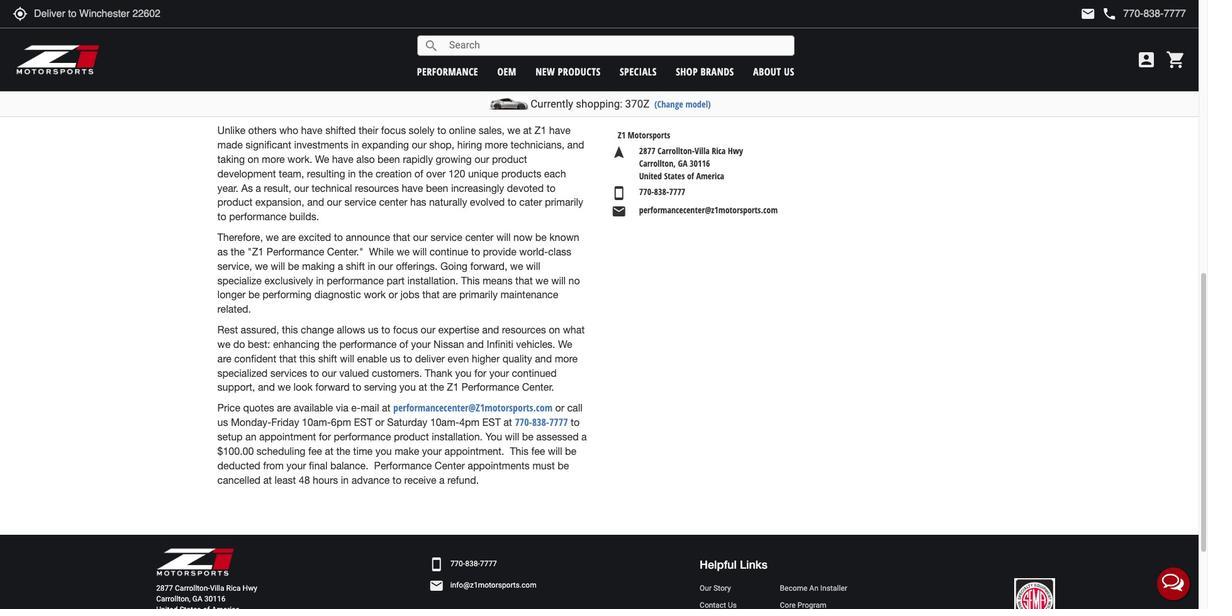 Task type: locate. For each thing, give the bounding box(es) containing it.
0 vertical spatial this
[[461, 275, 480, 286]]

product up make at the left bottom of the page
[[394, 431, 429, 443]]

maintenance
[[501, 289, 559, 301]]

performance link
[[417, 65, 479, 78]]

1 vertical spatial center
[[465, 232, 494, 243]]

770-838-7777 for the middle 770-838-7777 link
[[515, 416, 568, 429]]

global
[[366, 47, 394, 58]]

0 horizontal spatial mail
[[361, 402, 379, 414]]

2 horizontal spatial you
[[455, 367, 472, 379]]

focus inside the "rest assured, this change allows us to focus our expertise and resources on what we do best: enhancing the performance of your nissan and infiniti vehicles. we are confident that this shift will enable us to deliver even higher quality and more specialized services to our valued customers. thank you for your continued support, and we look forward to serving you at the z1 performance center."
[[393, 324, 418, 336]]

30116 inside the 2877 carrollton-villa rica hwy carrollton, ga 30116
[[204, 595, 226, 604]]

has left naturally
[[410, 197, 427, 208]]

hiring
[[457, 139, 482, 150]]

products
[[558, 65, 601, 78], [502, 168, 542, 179]]

1 horizontal spatial center
[[465, 232, 494, 243]]

focus up expanding
[[381, 125, 406, 136]]

0 horizontal spatial fee
[[308, 446, 322, 457]]

on up development
[[248, 153, 259, 165]]

our down pride
[[281, 61, 298, 72]]

significant
[[246, 139, 291, 150]]

year.
[[218, 182, 239, 194]]

1 vertical spatial this
[[510, 446, 529, 457]]

770-838-7777 up assessed
[[515, 416, 568, 429]]

serving
[[364, 382, 397, 393]]

email for email info@z1motorsports.com
[[429, 579, 444, 594]]

service
[[385, 90, 417, 101], [345, 197, 377, 208], [431, 232, 463, 243]]

key
[[507, 75, 523, 87]]

1 horizontal spatial monday-
[[618, 50, 653, 60]]

0 horizontal spatial carrollton,
[[156, 595, 191, 604]]

valued
[[340, 367, 369, 379]]

1 vertical spatial mail
[[361, 402, 379, 414]]

performance inside the "rest assured, this change allows us to focus our expertise and resources on what we do best: enhancing the performance of your nissan and infiniti vehicles. we are confident that this shift will enable us to deliver even higher quality and more specialized services to our valued customers. thank you for your continued support, and we look forward to serving you at the z1 performance center."
[[340, 339, 397, 350]]

1 horizontal spatial this
[[510, 446, 529, 457]]

new products
[[536, 65, 601, 78]]

on inside unlike others who have shifted their focus solely to online sales, we at z1 have made significant investments in expanding our shop, hiring more technicians, and taking on more work. we have also been rapidly growing our product development team, resulting in the creation of over 120 unique products each year. as a result, our technical resources have been increasingly devoted to product expansion, and our service center has naturally evolved to cater primarily to performance builds.
[[248, 153, 259, 165]]

0 vertical spatial product
[[492, 153, 527, 165]]

mail left phone
[[1081, 6, 1096, 21]]

or call us monday-friday 10am-6pm est or saturday 10am-4pm est at
[[218, 402, 583, 428]]

0 vertical spatial nissan
[[438, 47, 468, 58]]

rica
[[712, 145, 726, 157], [226, 584, 241, 593]]

carrollton, up united
[[639, 158, 676, 170]]

30116 inside 2877 carrollton-villa rica hwy carrollton, ga 30116 united states of america
[[690, 158, 710, 170]]

currently shopping: 370z (change model)
[[531, 98, 711, 110]]

0 vertical spatial for
[[424, 61, 436, 72]]

rapidly
[[403, 153, 433, 165]]

enable
[[357, 353, 387, 364]]

0 horizontal spatial this
[[282, 324, 298, 336]]

1 vertical spatial focus
[[393, 324, 418, 336]]

0 horizontal spatial 7777
[[480, 560, 497, 569]]

friday inside the or call us monday-friday 10am-6pm est or saturday 10am-4pm est at
[[271, 417, 299, 428]]

1 vertical spatial monday-
[[231, 417, 271, 428]]

1 vertical spatial our
[[700, 584, 712, 593]]

2 horizontal spatial 7777
[[669, 186, 686, 198]]

770- down center.
[[515, 416, 532, 429]]

we inside at z1, we take pride in being the global leader in nissan and infiniti parts and performance. our dedication to these brands for over 20 years has allowed us to establish our expertise and earn this prestigious title. one of the key contributors to our knowledge base has been our service center, which has been at the core of our operations since the beginning.
[[247, 47, 260, 58]]

product inside to setup an appointment for performance product installation. you will be assessed a $100.00 scheduling fee at the time you make your appointment.  this fee will be deducted from your final balance.  performance center appointments must be cancelled at least 48 hours in advance to receive a refund.
[[394, 431, 429, 443]]

1 vertical spatial over
[[426, 168, 446, 179]]

1 vertical spatial on
[[549, 324, 560, 336]]

others
[[248, 125, 277, 136]]

z1 motorsports
[[618, 129, 671, 141]]

hwy for 2877 carrollton-villa rica hwy carrollton, ga 30116
[[243, 584, 257, 593]]

shift down announce
[[346, 260, 365, 272]]

2 horizontal spatial 770-838-7777 link
[[633, 186, 692, 201]]

email down navigation
[[612, 204, 627, 219]]

we inside the "rest assured, this change allows us to focus our expertise and resources on what we do best: enhancing the performance of your nissan and infiniti vehicles. we are confident that this shift will enable us to deliver even higher quality and more specialized services to our valued customers. thank you for your continued support, and we look forward to serving you at the z1 performance center."
[[558, 339, 573, 350]]

creation
[[376, 168, 412, 179]]

hwy inside the 2877 carrollton-villa rica hwy carrollton, ga 30116
[[243, 584, 257, 593]]

0 vertical spatial 7777
[[669, 186, 686, 198]]

smartphone up email info@z1motorsports.com
[[429, 557, 444, 572]]

center inside therefore, we are excited to announce that our service center will now be known as the "z1 performance center."  while we will continue to provide world-class service, we will be making a shift in our offerings. going forward, we will specialize exclusively in performance part installation. this means that we will no longer be performing diagnostic work or jobs that are primarily maintenance related.
[[465, 232, 494, 243]]

cancelled
[[218, 474, 261, 486]]

have up investments
[[301, 125, 323, 136]]

refund.
[[448, 474, 479, 486]]

carrollton- inside 2877 carrollton-villa rica hwy carrollton, ga 30116 united states of america
[[658, 145, 695, 157]]

0 horizontal spatial primarily
[[460, 289, 498, 301]]

at down the serving at the bottom left
[[382, 402, 391, 414]]

expertise
[[278, 75, 319, 87], [438, 324, 480, 336]]

770- for topmost 770-838-7777 link
[[639, 186, 654, 198]]

resources inside unlike others who have shifted their focus solely to online sales, we at z1 have made significant investments in expanding our shop, hiring more technicians, and taking on more work. we have also been rapidly growing our product development team, resulting in the creation of over 120 unique products each year. as a result, our technical resources have been increasingly devoted to product expansion, and our service center has naturally evolved to cater primarily to performance builds.
[[355, 182, 399, 194]]

has inside unlike others who have shifted their focus solely to online sales, we at z1 have made significant investments in expanding our shop, hiring more technicians, and taking on more work. we have also been rapidly growing our product development team, resulting in the creation of over 120 unique products each year. as a result, our technical resources have been increasingly devoted to product expansion, and our service center has naturally evolved to cater primarily to performance builds.
[[410, 197, 427, 208]]

this down these
[[365, 75, 381, 87]]

the down the "thank"
[[430, 382, 444, 393]]

performancecenter@z1motorsports.com link
[[393, 401, 553, 415]]

more inside the "rest assured, this change allows us to focus our expertise and resources on what we do best: enhancing the performance of your nissan and infiniti vehicles. we are confident that this shift will enable us to deliver even higher quality and more specialized services to our valued customers. thank you for your continued support, and we look forward to serving you at the z1 performance center."
[[555, 353, 578, 364]]

1 horizontal spatial friday
[[653, 50, 678, 60]]

we inside unlike others who have shifted their focus solely to online sales, we at z1 have made significant investments in expanding our shop, hiring more technicians, and taking on more work. we have also been rapidly growing our product development team, resulting in the creation of over 120 unique products each year. as a result, our technical resources have been increasingly devoted to product expansion, and our service center has naturally evolved to cater primarily to performance builds.
[[508, 125, 521, 136]]

on inside the "rest assured, this change allows us to focus our expertise and resources on what we do best: enhancing the performance of your nissan and infiniti vehicles. we are confident that this shift will enable us to deliver even higher quality and more specialized services to our valued customers. thank you for your continued support, and we look forward to serving you at the z1 performance center."
[[549, 324, 560, 336]]

a inside therefore, we are excited to announce that our service center will now be known as the "z1 performance center."  while we will continue to provide world-class service, we will be making a shift in our offerings. going forward, we will specialize exclusively in performance part installation. this means that we will no longer be performing diagnostic work or jobs that are primarily maintenance related.
[[338, 260, 343, 272]]

0 vertical spatial our
[[281, 61, 298, 72]]

0 horizontal spatial expertise
[[278, 75, 319, 87]]

mail inside the price quotes are available via e-mail at performancecenter@z1motorsports.com
[[361, 402, 379, 414]]

motorsports
[[628, 129, 671, 141]]

must
[[533, 460, 555, 471]]

been up beginning.
[[342, 90, 365, 101]]

performance
[[417, 65, 479, 78], [229, 211, 287, 222], [327, 275, 384, 286], [340, 339, 397, 350], [334, 431, 391, 443]]

0 vertical spatial we
[[315, 153, 329, 165]]

2 horizontal spatial this
[[365, 75, 381, 87]]

ga inside the 2877 carrollton-villa rica hwy carrollton, ga 30116
[[192, 595, 203, 604]]

quotes
[[243, 402, 274, 414]]

0 horizontal spatial for
[[319, 431, 331, 443]]

saturday up sunday
[[618, 65, 653, 75]]

center inside access_time performance center hours (appointments only):
[[679, 29, 702, 41]]

1 horizontal spatial villa
[[695, 145, 710, 157]]

at inside the price quotes are available via e-mail at performancecenter@z1motorsports.com
[[382, 402, 391, 414]]

1 vertical spatial 770-
[[515, 416, 532, 429]]

a inside unlike others who have shifted their focus solely to online sales, we at z1 have made significant investments in expanding our shop, hiring more technicians, and taking on more work. we have also been rapidly growing our product development team, resulting in the creation of over 120 unique products each year. as a result, our technical resources have been increasingly devoted to product expansion, and our service center has naturally evolved to cater primarily to performance builds.
[[256, 182, 261, 194]]

1 horizontal spatial 838-
[[532, 416, 550, 429]]

or down the price quotes are available via e-mail at performancecenter@z1motorsports.com
[[375, 417, 385, 428]]

1 horizontal spatial 770-838-7777 link
[[515, 416, 568, 429]]

770-838-7777 for topmost 770-838-7777 link
[[639, 186, 686, 198]]

the right the being
[[349, 47, 364, 58]]

even
[[448, 353, 469, 364]]

carrollton- inside the 2877 carrollton-villa rica hwy carrollton, ga 30116
[[175, 584, 210, 593]]

the left time
[[336, 446, 351, 457]]

deducted
[[218, 460, 260, 471]]

0 vertical spatial installation.
[[408, 275, 459, 286]]

for down the 6pm on the left bottom of the page
[[319, 431, 331, 443]]

smartphone down navigation
[[612, 186, 627, 201]]

1 horizontal spatial our
[[700, 584, 712, 593]]

1 vertical spatial expertise
[[438, 324, 480, 336]]

related.
[[218, 304, 251, 315]]

services
[[271, 367, 307, 379]]

1 horizontal spatial z1
[[535, 125, 547, 136]]

be right must
[[558, 460, 569, 471]]

30116 for 2877 carrollton-villa rica hwy carrollton, ga 30116 united states of america
[[690, 158, 710, 170]]

0 horizontal spatial carrollton-
[[175, 584, 210, 593]]

monday-
[[618, 50, 653, 60], [231, 417, 271, 428]]

z1 down the "thank"
[[447, 382, 459, 393]]

1 vertical spatial for
[[475, 367, 487, 379]]

770-838-7777 link up email info@z1motorsports.com
[[451, 559, 497, 570]]

we right the sales,
[[508, 125, 521, 136]]

you inside to setup an appointment for performance product installation. you will be assessed a $100.00 scheduling fee at the time you make your appointment.  this fee will be deducted from your final balance.  performance center appointments must be cancelled at least 48 hours in advance to receive a refund.
[[376, 446, 392, 457]]

0 vertical spatial friday
[[653, 50, 678, 60]]

for down search
[[424, 61, 436, 72]]

on left what
[[549, 324, 560, 336]]

2877
[[639, 145, 656, 157], [156, 584, 173, 593]]

0 horizontal spatial ga
[[192, 595, 203, 604]]

expanding
[[362, 139, 409, 150]]

carrollton, for 2877 carrollton-villa rica hwy carrollton, ga 30116
[[156, 595, 191, 604]]

we down what
[[558, 339, 573, 350]]

therefore,
[[218, 232, 263, 243]]

prestigious
[[383, 75, 433, 87]]

770- inside smartphone 770-838-7777
[[451, 560, 465, 569]]

are down builds.
[[282, 232, 296, 243]]

phone link
[[1103, 6, 1187, 21]]

0 vertical spatial service
[[385, 90, 417, 101]]

1 horizontal spatial center
[[679, 29, 702, 41]]

are
[[282, 232, 296, 243], [443, 289, 457, 301], [218, 353, 232, 364], [277, 402, 291, 414]]

helpful links
[[700, 558, 768, 572]]

us
[[784, 65, 795, 78]]

0 horizontal spatial shift
[[318, 353, 337, 364]]

7777 for topmost 770-838-7777 link
[[669, 186, 686, 198]]

account_box
[[1137, 50, 1157, 70]]

838- up assessed
[[532, 416, 550, 429]]

est down e-
[[354, 417, 373, 428]]

ga for 2877 carrollton-villa rica hwy carrollton, ga 30116 united states of america
[[678, 158, 688, 170]]

of inside 2877 carrollton-villa rica hwy carrollton, ga 30116 united states of america
[[687, 170, 694, 182]]

1 vertical spatial 7777
[[550, 416, 568, 429]]

specials
[[620, 65, 657, 78]]

0 horizontal spatial more
[[262, 153, 285, 165]]

service inside at z1, we take pride in being the global leader in nissan and infiniti parts and performance. our dedication to these brands for over 20 years has allowed us to establish our expertise and earn this prestigious title. one of the key contributors to our knowledge base has been our service center, which has been at the core of our operations since the beginning.
[[385, 90, 417, 101]]

will up valued
[[340, 353, 354, 364]]

0 vertical spatial ga
[[678, 158, 688, 170]]

center,
[[420, 90, 450, 101]]

0 vertical spatial 770-838-7777
[[639, 186, 686, 198]]

more down significant
[[262, 153, 285, 165]]

0 horizontal spatial center
[[435, 460, 465, 471]]

performance up center, on the top of page
[[417, 65, 479, 78]]

to up customers.
[[404, 353, 413, 364]]

primarily down the each
[[545, 197, 584, 208]]

performance up performancecenter@z1motorsports.com link
[[462, 382, 520, 393]]

also
[[357, 153, 375, 165]]

installation. inside therefore, we are excited to announce that our service center will now be known as the "z1 performance center."  while we will continue to provide world-class service, we will be making a shift in our offerings. going forward, we will specialize exclusively in performance part installation. this means that we will no longer be performing diagnostic work or jobs that are primarily maintenance related.
[[408, 275, 459, 286]]

world-
[[520, 246, 548, 257]]

1 horizontal spatial brands
[[701, 65, 734, 78]]

performance
[[633, 29, 677, 41], [267, 246, 324, 257], [462, 382, 520, 393], [374, 460, 432, 471]]

1 horizontal spatial email
[[612, 204, 627, 219]]

for
[[424, 61, 436, 72], [475, 367, 487, 379], [319, 431, 331, 443]]

0 horizontal spatial hwy
[[243, 584, 257, 593]]

be left assessed
[[522, 431, 534, 443]]

appointments
[[468, 460, 530, 471]]

an
[[246, 431, 257, 443]]

investments
[[294, 139, 349, 150]]

account_box link
[[1134, 50, 1160, 70]]

2 vertical spatial 838-
[[465, 560, 480, 569]]

838- inside smartphone 770-838-7777
[[465, 560, 480, 569]]

installation. inside to setup an appointment for performance product installation. you will be assessed a $100.00 scheduling fee at the time you make your appointment.  this fee will be deducted from your final balance.  performance center appointments must be cancelled at least 48 hours in advance to receive a refund.
[[432, 431, 483, 443]]

advance
[[352, 474, 390, 486]]

shift
[[346, 260, 365, 272], [318, 353, 337, 364]]

this inside at z1, we take pride in being the global leader in nissan and infiniti parts and performance. our dedication to these brands for over 20 years has allowed us to establish our expertise and earn this prestigious title. one of the key contributors to our knowledge base has been our service center, which has been at the core of our operations since the beginning.
[[365, 75, 381, 87]]

7777 up assessed
[[550, 416, 568, 429]]

ga inside 2877 carrollton-villa rica hwy carrollton, ga 30116 united states of america
[[678, 158, 688, 170]]

look
[[294, 382, 313, 393]]

infiniti up oem link
[[491, 47, 518, 58]]

1 horizontal spatial resources
[[502, 324, 546, 336]]

the down therefore,
[[231, 246, 245, 257]]

770- down united
[[639, 186, 654, 198]]

2 vertical spatial for
[[319, 431, 331, 443]]

development
[[218, 168, 276, 179]]

hwy inside 2877 carrollton-villa rica hwy carrollton, ga 30116 united states of america
[[728, 145, 744, 157]]

0 vertical spatial 30116
[[690, 158, 710, 170]]

performance inside to setup an appointment for performance product installation. you will be assessed a $100.00 scheduling fee at the time you make your appointment.  this fee will be deducted from your final balance.  performance center appointments must be cancelled at least 48 hours in advance to receive a refund.
[[334, 431, 391, 443]]

operations
[[235, 104, 283, 115]]

time
[[353, 446, 373, 457]]

friday inside monday-friday saturday
[[653, 50, 678, 60]]

focus inside unlike others who have shifted their focus solely to online sales, we at z1 have made significant investments in expanding our shop, hiring more technicians, and taking on more work. we have also been rapidly growing our product development team, resulting in the creation of over 120 unique products each year. as a result, our technical resources have been increasingly devoted to product expansion, and our service center has naturally evolved to cater primarily to performance builds.
[[381, 125, 406, 136]]

1 horizontal spatial expertise
[[438, 324, 480, 336]]

higher
[[472, 353, 500, 364]]

infiniti inside the "rest assured, this change allows us to focus our expertise and resources on what we do best: enhancing the performance of your nissan and infiniti vehicles. we are confident that this shift will enable us to deliver even higher quality and more specialized services to our valued customers. thank you for your continued support, and we look forward to serving you at the z1 performance center."
[[487, 339, 514, 350]]

center
[[379, 197, 408, 208], [465, 232, 494, 243]]

base
[[299, 90, 321, 101]]

1 horizontal spatial more
[[485, 139, 508, 150]]

will inside the "rest assured, this change allows us to focus our expertise and resources on what we do best: enhancing the performance of your nissan and infiniti vehicles. we are confident that this shift will enable us to deliver even higher quality and more specialized services to our valued customers. thank you for your continued support, and we look forward to serving you at the z1 performance center."
[[340, 353, 354, 364]]

in down the while
[[368, 260, 376, 272]]

of right states
[[687, 170, 694, 182]]

0 horizontal spatial we
[[315, 153, 329, 165]]

us down price
[[218, 417, 228, 428]]

1 vertical spatial products
[[502, 168, 542, 179]]

0 vertical spatial saturday
[[618, 65, 653, 75]]

2 horizontal spatial 838-
[[654, 186, 669, 198]]

0 vertical spatial products
[[558, 65, 601, 78]]

1 est from the left
[[354, 417, 373, 428]]

expertise up even
[[438, 324, 480, 336]]

1 vertical spatial resources
[[502, 324, 546, 336]]

are down going
[[443, 289, 457, 301]]

carrollton- for 2877 carrollton-villa rica hwy carrollton, ga 30116
[[175, 584, 210, 593]]

1 vertical spatial friday
[[271, 417, 299, 428]]

1 horizontal spatial carrollton,
[[639, 158, 676, 170]]

call
[[568, 402, 583, 414]]

in up technical
[[348, 168, 356, 179]]

friday up appointment at the left bottom of the page
[[271, 417, 299, 428]]

more down the sales,
[[485, 139, 508, 150]]

brands right shop
[[701, 65, 734, 78]]

states
[[664, 170, 685, 182]]

1 vertical spatial 838-
[[532, 416, 550, 429]]

20
[[461, 61, 472, 72]]

1 vertical spatial carrollton,
[[156, 595, 191, 604]]

carrollton- for 2877 carrollton-villa rica hwy carrollton, ga 30116 united states of america
[[658, 145, 695, 157]]

brands inside at z1, we take pride in being the global leader in nissan and infiniti parts and performance. our dedication to these brands for over 20 years has allowed us to establish our expertise and earn this prestigious title. one of the key contributors to our knowledge base has been our service center, which has been at the core of our operations since the beginning.
[[390, 61, 421, 72]]

villa inside 2877 carrollton-villa rica hwy carrollton, ga 30116 united states of america
[[695, 145, 710, 157]]

service down prestigious
[[385, 90, 417, 101]]

z1 up navigation
[[618, 129, 626, 141]]

2 10am- from the left
[[430, 417, 460, 428]]

exclusively
[[265, 275, 313, 286]]

z1 motorsports logo image
[[16, 44, 100, 76]]

1 vertical spatial center
[[435, 460, 465, 471]]

770- up email info@z1motorsports.com
[[451, 560, 465, 569]]

0 horizontal spatial products
[[502, 168, 542, 179]]

primarily inside unlike others who have shifted their focus solely to online sales, we at z1 have made significant investments in expanding our shop, hiring more technicians, and taking on more work. we have also been rapidly growing our product development team, resulting in the creation of over 120 unique products each year. as a result, our technical resources have been increasingly devoted to product expansion, and our service center has naturally evolved to cater primarily to performance builds.
[[545, 197, 584, 208]]

1 vertical spatial hwy
[[243, 584, 257, 593]]

2 est from the left
[[483, 417, 501, 428]]

performance inside therefore, we are excited to announce that our service center will now be known as the "z1 performance center."  while we will continue to provide world-class service, we will be making a shift in our offerings. going forward, we will specialize exclusively in performance part installation. this means that we will no longer be performing diagnostic work or jobs that are primarily maintenance related.
[[327, 275, 384, 286]]

0 vertical spatial this
[[365, 75, 381, 87]]

one
[[457, 75, 476, 87]]

0 horizontal spatial center
[[379, 197, 408, 208]]

villa for 2877 carrollton-villa rica hwy carrollton, ga 30116 united states of america
[[695, 145, 710, 157]]

to
[[350, 61, 359, 72], [572, 61, 581, 72], [218, 90, 227, 101], [437, 125, 446, 136], [547, 182, 556, 194], [508, 197, 517, 208], [218, 211, 227, 222], [334, 232, 343, 243], [471, 246, 480, 257], [382, 324, 390, 336], [404, 353, 413, 364], [310, 367, 319, 379], [353, 382, 362, 393], [571, 417, 580, 428], [393, 474, 402, 486]]

dedication
[[300, 61, 348, 72]]

1 horizontal spatial this
[[299, 353, 316, 364]]

2877 inside the 2877 carrollton-villa rica hwy carrollton, ga 30116
[[156, 584, 173, 593]]

shift inside the "rest assured, this change allows us to focus our expertise and resources on what we do best: enhancing the performance of your nissan and infiniti vehicles. we are confident that this shift will enable us to deliver even higher quality and more specialized services to our valued customers. thank you for your continued support, and we look forward to serving you at the z1 performance center."
[[318, 353, 337, 364]]

primarily down 'means'
[[460, 289, 498, 301]]

naturally
[[429, 197, 467, 208]]

to down call
[[571, 417, 580, 428]]

shift inside therefore, we are excited to announce that our service center will now be known as the "z1 performance center."  while we will continue to provide world-class service, we will be making a shift in our offerings. going forward, we will specialize exclusively in performance part installation. this means that we will no longer be performing diagnostic work or jobs that are primarily maintenance related.
[[346, 260, 365, 272]]

0 horizontal spatial product
[[218, 197, 253, 208]]

1 horizontal spatial primarily
[[545, 197, 584, 208]]

currently
[[531, 98, 574, 110]]

over left 120
[[426, 168, 446, 179]]

center up provide
[[465, 232, 494, 243]]

0 vertical spatial center
[[679, 29, 702, 41]]

1 vertical spatial 2877
[[156, 584, 173, 593]]

shopping_cart link
[[1163, 50, 1187, 70]]

nissan up even
[[434, 339, 464, 350]]

over up title.
[[439, 61, 458, 72]]

villa inside the 2877 carrollton-villa rica hwy carrollton, ga 30116
[[210, 584, 224, 593]]

email
[[612, 204, 627, 219], [429, 579, 444, 594]]

from
[[263, 460, 284, 471]]

this down 'enhancing'
[[299, 353, 316, 364]]

will up provide
[[497, 232, 511, 243]]

0 vertical spatial primarily
[[545, 197, 584, 208]]

the down also
[[359, 168, 373, 179]]

product down "year."
[[218, 197, 253, 208]]

1 horizontal spatial products
[[558, 65, 601, 78]]

1 vertical spatial installation.
[[432, 431, 483, 443]]

performing
[[263, 289, 312, 301]]

2 vertical spatial more
[[555, 353, 578, 364]]

0 horizontal spatial est
[[354, 417, 373, 428]]

our inside at z1, we take pride in being the global leader in nissan and infiniti parts and performance. our dedication to these brands for over 20 years has allowed us to establish our expertise and earn this prestigious title. one of the key contributors to our knowledge base has been our service center, which has been at the core of our operations since the beginning.
[[281, 61, 298, 72]]

enhancing
[[273, 339, 320, 350]]

our up unique
[[475, 153, 490, 165]]

0 horizontal spatial rica
[[226, 584, 241, 593]]

shift up forward
[[318, 353, 337, 364]]

6pm
[[331, 417, 351, 428]]

more
[[485, 139, 508, 150], [262, 153, 285, 165], [555, 353, 578, 364]]

0 horizontal spatial smartphone
[[429, 557, 444, 572]]

products up devoted
[[502, 168, 542, 179]]

0 horizontal spatial 30116
[[204, 595, 226, 604]]

email for email
[[612, 204, 627, 219]]

carrollton, down z1 company logo
[[156, 595, 191, 604]]

smartphone for smartphone
[[612, 186, 627, 201]]

have up resulting
[[332, 153, 354, 165]]

team,
[[279, 168, 304, 179]]

in
[[311, 47, 319, 58], [427, 47, 435, 58], [351, 139, 359, 150], [348, 168, 356, 179], [368, 260, 376, 272], [316, 275, 324, 286], [341, 474, 349, 486]]

2 vertical spatial or
[[375, 417, 385, 428]]

center inside unlike others who have shifted their focus solely to online sales, we at z1 have made significant investments in expanding our shop, hiring more technicians, and taking on more work. we have also been rapidly growing our product development team, resulting in the creation of over 120 unique products each year. as a result, our technical resources have been increasingly devoted to product expansion, and our service center has naturally evolved to cater primarily to performance builds.
[[379, 197, 408, 208]]

expertise inside at z1, we take pride in being the global leader in nissan and infiniti parts and performance. our dedication to these brands for over 20 years has allowed us to establish our expertise and earn this prestigious title. one of the key contributors to our knowledge base has been our service center, which has been at the core of our operations since the beginning.
[[278, 75, 319, 87]]

1 horizontal spatial est
[[483, 417, 501, 428]]

carrollton, inside the 2877 carrollton-villa rica hwy carrollton, ga 30116
[[156, 595, 191, 604]]

2877 down z1 company logo
[[156, 584, 173, 593]]

2877 inside 2877 carrollton-villa rica hwy carrollton, ga 30116 united states of america
[[639, 145, 656, 157]]

0 vertical spatial smartphone
[[612, 186, 627, 201]]

1 vertical spatial service
[[345, 197, 377, 208]]

evolved
[[470, 197, 505, 208]]

z1 inside the "rest assured, this change allows us to focus our expertise and resources on what we do best: enhancing the performance of your nissan and infiniti vehicles. we are confident that this shift will enable us to deliver even higher quality and more specialized services to our valued customers. thank you for your continued support, and we look forward to serving you at the z1 performance center."
[[447, 382, 459, 393]]

this up appointments in the bottom left of the page
[[510, 446, 529, 457]]

who
[[279, 125, 299, 136]]

2 horizontal spatial 770-
[[639, 186, 654, 198]]

service down technical
[[345, 197, 377, 208]]

1 horizontal spatial rica
[[712, 145, 726, 157]]

via
[[336, 402, 349, 414]]

continued
[[512, 367, 557, 379]]

service inside therefore, we are excited to announce that our service center will now be known as the "z1 performance center."  while we will continue to provide world-class service, we will be making a shift in our offerings. going forward, we will specialize exclusively in performance part installation. this means that we will no longer be performing diagnostic work or jobs that are primarily maintenance related.
[[431, 232, 463, 243]]

rica inside 2877 carrollton-villa rica hwy carrollton, ga 30116 united states of america
[[712, 145, 726, 157]]

hwy for 2877 carrollton-villa rica hwy carrollton, ga 30116 united states of america
[[728, 145, 744, 157]]

have
[[301, 125, 323, 136], [549, 125, 571, 136], [332, 153, 354, 165], [402, 182, 423, 194]]

monday- up an
[[231, 417, 271, 428]]

770-838-7777 link down united
[[633, 186, 692, 201]]

smartphone
[[612, 186, 627, 201], [429, 557, 444, 572]]

rica for 2877 carrollton-villa rica hwy carrollton, ga 30116
[[226, 584, 241, 593]]

2 horizontal spatial for
[[475, 367, 487, 379]]

fee up must
[[532, 446, 545, 457]]

carrollton, inside 2877 carrollton-villa rica hwy carrollton, ga 30116 united states of america
[[639, 158, 676, 170]]

installation. down offerings.
[[408, 275, 459, 286]]



Task type: vqa. For each thing, say whether or not it's contained in the screenshot.
the Helpful
yes



Task type: describe. For each thing, give the bounding box(es) containing it.
7777 inside smartphone 770-838-7777
[[480, 560, 497, 569]]

will left no
[[552, 275, 566, 286]]

rica for 2877 carrollton-villa rica hwy carrollton, ga 30116 united states of america
[[712, 145, 726, 157]]

will down the world-
[[526, 260, 541, 272]]

confident
[[234, 353, 277, 364]]

be down specialize
[[249, 289, 260, 301]]

our down technical
[[327, 197, 342, 208]]

about us link
[[754, 65, 795, 78]]

be up exclusively
[[288, 260, 299, 272]]

to down valued
[[353, 382, 362, 393]]

for inside at z1, we take pride in being the global leader in nissan and infiniti parts and performance. our dedication to these brands for over 20 years has allowed us to establish our expertise and earn this prestigious title. one of the key contributors to our knowledge base has been our service center, which has been at the core of our operations since the beginning.
[[424, 61, 436, 72]]

performance inside unlike others who have shifted their focus solely to online sales, we at z1 have made significant investments in expanding our shop, hiring more technicians, and taking on more work. we have also been rapidly growing our product development team, resulting in the creation of over 120 unique products each year. as a result, our technical resources have been increasingly devoted to product expansion, and our service center has naturally evolved to cater primarily to performance builds.
[[229, 211, 287, 222]]

the down the contributors
[[537, 90, 552, 101]]

specialize
[[218, 275, 262, 286]]

a right assessed
[[582, 431, 587, 443]]

that up the while
[[393, 232, 410, 243]]

at inside at z1, we take pride in being the global leader in nissan and infiniti parts and performance. our dedication to these brands for over 20 years has allowed us to establish our expertise and earn this prestigious title. one of the key contributors to our knowledge base has been our service center, which has been at the core of our operations since the beginning.
[[526, 90, 535, 101]]

will up exclusively
[[271, 260, 285, 272]]

forward,
[[471, 260, 508, 272]]

smartphone for smartphone 770-838-7777
[[429, 557, 444, 572]]

shop brands link
[[676, 65, 734, 78]]

each
[[544, 168, 566, 179]]

work.
[[288, 153, 313, 165]]

products inside unlike others who have shifted their focus solely to online sales, we at z1 have made significant investments in expanding our shop, hiring more technicians, and taking on more work. we have also been rapidly growing our product development team, resulting in the creation of over 120 unique products each year. as a result, our technical resources have been increasingly devoted to product expansion, and our service center has naturally evolved to cater primarily to performance builds.
[[502, 168, 542, 179]]

our down the while
[[379, 260, 393, 272]]

2 fee from the left
[[532, 446, 545, 457]]

our up knowledge
[[260, 75, 275, 87]]

will right you at the bottom left
[[505, 431, 520, 443]]

the left key
[[490, 75, 505, 87]]

to right excited
[[334, 232, 343, 243]]

an
[[810, 584, 819, 593]]

new products link
[[536, 65, 601, 78]]

the inside unlike others who have shifted their focus solely to online sales, we at z1 have made significant investments in expanding our shop, hiring more technicians, and taking on more work. we have also been rapidly growing our product development team, resulting in the creation of over 120 unique products each year. as a result, our technical resources have been increasingly devoted to product expansion, and our service center has naturally evolved to cater primarily to performance builds.
[[359, 168, 373, 179]]

our down establish
[[229, 90, 244, 101]]

1 horizontal spatial you
[[400, 382, 416, 393]]

that inside the "rest assured, this change allows us to focus our expertise and resources on what we do best: enhancing the performance of your nissan and infiniti vehicles. we are confident that this shift will enable us to deliver even higher quality and more specialized services to our valued customers. thank you for your continued support, and we look forward to serving you at the z1 performance center."
[[279, 353, 297, 364]]

or inside therefore, we are excited to announce that our service center will now be known as the "z1 performance center."  while we will continue to provide world-class service, we will be making a shift in our offerings. going forward, we will specialize exclusively in performance part installation. this means that we will no longer be performing diagnostic work or jobs that are primarily maintenance related.
[[389, 289, 398, 301]]

to up 'forward,' on the top left of the page
[[471, 246, 480, 257]]

shop
[[676, 65, 698, 78]]

in right leader
[[427, 47, 435, 58]]

mail link
[[1081, 6, 1096, 21]]

will up offerings.
[[413, 246, 427, 257]]

a left refund. in the left of the page
[[439, 474, 445, 486]]

unlike others who have shifted their focus solely to online sales, we at z1 have made significant investments in expanding our shop, hiring more technicians, and taking on more work. we have also been rapidly growing our product development team, resulting in the creation of over 120 unique products each year. as a result, our technical resources have been increasingly devoted to product expansion, and our service center has naturally evolved to cater primarily to performance builds.
[[218, 125, 585, 222]]

shopping:
[[576, 98, 623, 110]]

your up 48
[[287, 460, 306, 471]]

our down team,
[[294, 182, 309, 194]]

this inside to setup an appointment for performance product installation. you will be assessed a $100.00 scheduling fee at the time you make your appointment.  this fee will be deducted from your final balance.  performance center appointments must be cancelled at least 48 hours in advance to receive a refund.
[[510, 446, 529, 457]]

part
[[387, 275, 405, 286]]

z1 company logo image
[[156, 548, 235, 577]]

to up the earn
[[350, 61, 359, 72]]

1 horizontal spatial mail
[[1081, 6, 1096, 21]]

838- for topmost 770-838-7777 link
[[654, 186, 669, 198]]

our up rapidly
[[412, 139, 427, 150]]

to left receive
[[393, 474, 402, 486]]

our story
[[700, 584, 731, 593]]

z1 inside unlike others who have shifted their focus solely to online sales, we at z1 have made significant investments in expanding our shop, hiring more technicians, and taking on more work. we have also been rapidly growing our product development team, resulting in the creation of over 120 unique products each year. as a result, our technical resources have been increasingly devoted to product expansion, and our service center has naturally evolved to cater primarily to performance builds.
[[535, 125, 547, 136]]

performance inside the "rest assured, this change allows us to focus our expertise and resources on what we do best: enhancing the performance of your nissan and infiniti vehicles. we are confident that this shift will enable us to deliver even higher quality and more specialized services to our valued customers. thank you for your continued support, and we look forward to serving you at the z1 performance center."
[[462, 382, 520, 393]]

to down the each
[[547, 182, 556, 194]]

of down years at top left
[[479, 75, 488, 87]]

at up the final
[[325, 446, 334, 457]]

making
[[302, 260, 335, 272]]

appointment
[[259, 431, 316, 443]]

at inside unlike others who have shifted their focus solely to online sales, we at z1 have made significant investments in expanding our shop, hiring more technicians, and taking on more work. we have also been rapidly growing our product development team, resulting in the creation of over 120 unique products each year. as a result, our technical resources have been increasingly devoted to product expansion, and our service center has naturally evolved to cater primarily to performance builds.
[[523, 125, 532, 136]]

as
[[241, 182, 253, 194]]

deliver
[[415, 353, 445, 364]]

that up maintenance
[[516, 275, 533, 286]]

oem link
[[498, 65, 517, 78]]

2 vertical spatial this
[[299, 353, 316, 364]]

us inside the or call us monday-friday 10am-6pm est or saturday 10am-4pm est at
[[218, 417, 228, 428]]

2877 for 2877 carrollton-villa rica hwy carrollton, ga 30116
[[156, 584, 173, 593]]

sales,
[[479, 125, 505, 136]]

Search search field
[[439, 36, 794, 55]]

our up forward
[[322, 367, 337, 379]]

for inside the "rest assured, this change allows us to focus our expertise and resources on what we do best: enhancing the performance of your nissan and infiniti vehicles. we are confident that this shift will enable us to deliver even higher quality and more specialized services to our valued customers. thank you for your continued support, and we look forward to serving you at the z1 performance center."
[[475, 367, 487, 379]]

your right make at the left bottom of the page
[[422, 446, 442, 457]]

become
[[780, 584, 808, 593]]

we down provide
[[510, 260, 523, 272]]

expertise inside the "rest assured, this change allows us to focus our expertise and resources on what we do best: enhancing the performance of your nissan and infiniti vehicles. we are confident that this shift will enable us to deliver even higher quality and more specialized services to our valued customers. thank you for your continued support, and we look forward to serving you at the z1 performance center."
[[438, 324, 480, 336]]

2 horizontal spatial z1
[[618, 129, 626, 141]]

at down from
[[263, 474, 272, 486]]

to up the contributors
[[572, 61, 581, 72]]

saturday inside monday-friday saturday
[[618, 65, 653, 75]]

to up shop,
[[437, 125, 446, 136]]

for inside to setup an appointment for performance product installation. you will be assessed a $100.00 scheduling fee at the time you make your appointment.  this fee will be deducted from your final balance.  performance center appointments must be cancelled at least 48 hours in advance to receive a refund.
[[319, 431, 331, 443]]

we down "z1 on the left top
[[255, 260, 268, 272]]

$100.00
[[218, 446, 254, 457]]

story
[[714, 584, 731, 593]]

increasingly
[[451, 182, 504, 194]]

sunday
[[618, 81, 648, 91]]

30116 for 2877 carrollton-villa rica hwy carrollton, ga 30116
[[204, 595, 226, 604]]

2877 carrollton-villa rica hwy carrollton, ga 30116
[[156, 584, 257, 604]]

we down rest
[[218, 339, 231, 350]]

has right which
[[482, 90, 498, 101]]

1 fee from the left
[[308, 446, 322, 457]]

as
[[218, 246, 228, 257]]

shopping_cart
[[1167, 50, 1187, 70]]

the down base
[[312, 104, 326, 115]]

the inside to setup an appointment for performance product installation. you will be assessed a $100.00 scheduling fee at the time you make your appointment.  this fee will be deducted from your final balance.  performance center appointments must be cancelled at least 48 hours in advance to receive a refund.
[[336, 446, 351, 457]]

mail phone
[[1081, 6, 1118, 21]]

primarily inside therefore, we are excited to announce that our service center will now be known as the "z1 performance center."  while we will continue to provide world-class service, we will be making a shift in our offerings. going forward, we will specialize exclusively in performance part installation. this means that we will no longer be performing diagnostic work or jobs that are primarily maintenance related.
[[460, 289, 498, 301]]

shop,
[[430, 139, 455, 150]]

we up offerings.
[[397, 246, 410, 257]]

nissan inside at z1, we take pride in being the global leader in nissan and infiniti parts and performance. our dedication to these brands for over 20 years has allowed us to establish our expertise and earn this prestigious title. one of the key contributors to our knowledge base has been our service center, which has been at the core of our operations since the beginning.
[[438, 47, 468, 58]]

links
[[740, 558, 768, 572]]

1 vertical spatial more
[[262, 153, 285, 165]]

us right allows
[[368, 324, 379, 336]]

4pm
[[460, 417, 480, 428]]

(change model) link
[[655, 98, 711, 110]]

model)
[[686, 98, 711, 110]]

at inside the "rest assured, this change allows us to focus our expertise and resources on what we do best: enhancing the performance of your nissan and infiniti vehicles. we are confident that this shift will enable us to deliver even higher quality and more specialized services to our valued customers. thank you for your continued support, and we look forward to serving you at the z1 performance center."
[[419, 382, 427, 393]]

to up enable
[[382, 324, 390, 336]]

price
[[218, 402, 240, 414]]

monday- inside monday-friday saturday
[[618, 50, 653, 60]]

1 10am- from the left
[[302, 417, 331, 428]]

about us
[[754, 65, 795, 78]]

7777 for the middle 770-838-7777 link
[[550, 416, 568, 429]]

to up "look"
[[310, 367, 319, 379]]

sema member logo image
[[1015, 578, 1056, 609]]

2 vertical spatial 770-838-7777 link
[[451, 559, 497, 570]]

been down expanding
[[378, 153, 400, 165]]

to up therefore,
[[218, 211, 227, 222]]

growing
[[436, 153, 472, 165]]

of right core
[[577, 90, 586, 101]]

we inside unlike others who have shifted their focus solely to online sales, we at z1 have made significant investments in expanding our shop, hiring more technicians, and taking on more work. we have also been rapidly growing our product development team, resulting in the creation of over 120 unique products each year. as a result, our technical resources have been increasingly devoted to product expansion, and our service center has naturally evolved to cater primarily to performance builds.
[[315, 153, 329, 165]]

unique
[[468, 168, 499, 179]]

be up the world-
[[536, 232, 547, 243]]

class
[[548, 246, 572, 257]]

been up naturally
[[426, 182, 449, 194]]

performance inside therefore, we are excited to announce that our service center will now be known as the "z1 performance center."  while we will continue to provide world-class service, we will be making a shift in our offerings. going forward, we will specialize exclusively in performance part installation. this means that we will no longer be performing diagnostic work or jobs that are primarily maintenance related.
[[267, 246, 324, 257]]

best:
[[248, 339, 270, 350]]

monday-friday saturday
[[618, 50, 678, 75]]

take
[[263, 47, 282, 58]]

0 vertical spatial you
[[455, 367, 472, 379]]

1 vertical spatial product
[[218, 197, 253, 208]]

has right base
[[323, 90, 339, 101]]

we up maintenance
[[536, 275, 549, 286]]

establish
[[218, 75, 258, 87]]

that right jobs
[[423, 289, 440, 301]]

technical
[[312, 182, 352, 194]]

"z1
[[248, 246, 264, 257]]

performancecenter@z1motorsports.com
[[639, 204, 778, 216]]

taking
[[218, 153, 245, 165]]

has up key
[[502, 61, 518, 72]]

their
[[359, 125, 379, 136]]

saturday inside the or call us monday-friday 10am-6pm est or saturday 10am-4pm est at
[[387, 417, 428, 428]]

us inside at z1, we take pride in being the global leader in nissan and infiniti parts and performance. our dedication to these brands for over 20 years has allowed us to establish our expertise and earn this prestigious title. one of the key contributors to our knowledge base has been our service center, which has been at the core of our operations since the beginning.
[[558, 61, 569, 72]]

info@z1motorsports.com link
[[451, 581, 537, 592]]

your up deliver
[[411, 339, 431, 350]]

ga for 2877 carrollton-villa rica hwy carrollton, ga 30116
[[192, 595, 203, 604]]

have down creation
[[402, 182, 423, 194]]

in up dedication at top
[[311, 47, 319, 58]]

monday- inside the or call us monday-friday 10am-6pm est or saturday 10am-4pm est at
[[231, 417, 271, 428]]

you
[[486, 431, 502, 443]]

our story link
[[700, 583, 768, 594]]

2 horizontal spatial or
[[556, 402, 565, 414]]

be down assessed
[[565, 446, 577, 457]]

been down key
[[501, 90, 523, 101]]

we down services
[[278, 382, 291, 393]]

in up also
[[351, 139, 359, 150]]

carrollton, for 2877 carrollton-villa rica hwy carrollton, ga 30116 united states of america
[[639, 158, 676, 170]]

continue
[[430, 246, 469, 257]]

of inside the "rest assured, this change allows us to focus our expertise and resources on what we do best: enhancing the performance of your nissan and infiniti vehicles. we are confident that this shift will enable us to deliver even higher quality and more specialized services to our valued customers. thank you for your continued support, and we look forward to serving you at the z1 performance center."
[[400, 339, 408, 350]]

2877 for 2877 carrollton-villa rica hwy carrollton, ga 30116 united states of america
[[639, 145, 656, 157]]

therefore, we are excited to announce that our service center will now be known as the "z1 performance center."  while we will continue to provide world-class service, we will be making a shift in our offerings. going forward, we will specialize exclusively in performance part installation. this means that we will no longer be performing diagnostic work or jobs that are primarily maintenance related.
[[218, 232, 580, 315]]

in down making
[[316, 275, 324, 286]]

0 horizontal spatial or
[[375, 417, 385, 428]]

the down change
[[323, 339, 337, 350]]

(appointments
[[726, 29, 777, 41]]

while
[[369, 246, 394, 257]]

cater
[[520, 197, 542, 208]]

my_location
[[13, 6, 28, 21]]

center inside to setup an appointment for performance product installation. you will be assessed a $100.00 scheduling fee at the time you make your appointment.  this fee will be deducted from your final balance.  performance center appointments must be cancelled at least 48 hours in advance to receive a refund.
[[435, 460, 465, 471]]

villa for 2877 carrollton-villa rica hwy carrollton, ga 30116
[[210, 584, 224, 593]]

are inside the price quotes are available via e-mail at performancecenter@z1motorsports.com
[[277, 402, 291, 414]]

the inside therefore, we are excited to announce that our service center will now be known as the "z1 performance center."  while we will continue to provide world-class service, we will be making a shift in our offerings. going forward, we will specialize exclusively in performance part installation. this means that we will no longer be performing diagnostic work or jobs that are primarily maintenance related.
[[231, 246, 245, 257]]

scheduling
[[257, 446, 306, 457]]

your down higher on the bottom of page
[[490, 367, 509, 379]]

result,
[[264, 182, 291, 194]]

quality
[[503, 353, 532, 364]]

0 vertical spatial 770-838-7777 link
[[633, 186, 692, 201]]

parts
[[521, 47, 544, 58]]

to left cater
[[508, 197, 517, 208]]

email info@z1motorsports.com
[[429, 579, 537, 594]]

in inside to setup an appointment for performance product installation. you will be assessed a $100.00 scheduling fee at the time you make your appointment.  this fee will be deducted from your final balance.  performance center appointments must be cancelled at least 48 hours in advance to receive a refund.
[[341, 474, 349, 486]]

our up deliver
[[421, 324, 436, 336]]

least
[[275, 474, 296, 486]]

our up the unlike
[[218, 104, 232, 115]]

infiniti inside at z1, we take pride in being the global leader in nissan and infiniti parts and performance. our dedication to these brands for over 20 years has allowed us to establish our expertise and earn this prestigious title. one of the key contributors to our knowledge base has been our service center, which has been at the core of our operations since the beginning.
[[491, 47, 518, 58]]

1 vertical spatial this
[[282, 324, 298, 336]]

we right therefore,
[[266, 232, 279, 243]]

48
[[299, 474, 310, 486]]

this inside therefore, we are excited to announce that our service center will now be known as the "z1 performance center."  while we will continue to provide world-class service, we will be making a shift in our offerings. going forward, we will specialize exclusively in performance part installation. this means that we will no longer be performing diagnostic work or jobs that are primarily maintenance related.
[[461, 275, 480, 286]]

allowed
[[521, 61, 556, 72]]

our up offerings.
[[413, 232, 428, 243]]

announce
[[346, 232, 390, 243]]

770- for the middle 770-838-7777 link
[[515, 416, 532, 429]]

at inside the or call us monday-friday 10am-6pm est or saturday 10am-4pm est at
[[504, 417, 512, 428]]

service inside unlike others who have shifted their focus solely to online sales, we at z1 have made significant investments in expanding our shop, hiring more technicians, and taking on more work. we have also been rapidly growing our product development team, resulting in the creation of over 120 unique products each year. as a result, our technical resources have been increasingly devoted to product expansion, and our service center has naturally evolved to cater primarily to performance builds.
[[345, 197, 377, 208]]

resources inside the "rest assured, this change allows us to focus our expertise and resources on what we do best: enhancing the performance of your nissan and infiniti vehicles. we are confident that this shift will enable us to deliver even higher quality and more specialized services to our valued customers. thank you for your continued support, and we look forward to serving you at the z1 performance center."
[[502, 324, 546, 336]]

(change
[[655, 98, 684, 110]]

builds.
[[289, 211, 319, 222]]

of inside unlike others who have shifted their focus solely to online sales, we at z1 have made significant investments in expanding our shop, hiring more technicians, and taking on more work. we have also been rapidly growing our product development team, resulting in the creation of over 120 unique products each year. as a result, our technical resources have been increasingly devoted to product expansion, and our service center has naturally evolved to cater primarily to performance builds.
[[415, 168, 424, 179]]

over inside at z1, we take pride in being the global leader in nissan and infiniti parts and performance. our dedication to these brands for over 20 years has allowed us to establish our expertise and earn this prestigious title. one of the key contributors to our knowledge base has been our service center, which has been at the core of our operations since the beginning.
[[439, 61, 458, 72]]

at z1, we take pride in being the global leader in nissan and infiniti parts and performance. our dedication to these brands for over 20 years has allowed us to establish our expertise and earn this prestigious title. one of the key contributors to our knowledge base has been our service center, which has been at the core of our operations since the beginning.
[[218, 47, 586, 115]]

are inside the "rest assured, this change allows us to focus our expertise and resources on what we do best: enhancing the performance of your nissan and infiniti vehicles. we are confident that this shift will enable us to deliver even higher quality and more specialized services to our valued customers. thank you for your continued support, and we look forward to serving you at the z1 performance center."
[[218, 353, 232, 364]]

excited
[[298, 232, 331, 243]]

have up technicians,
[[549, 125, 571, 136]]

2877 carrollton-villa rica hwy carrollton, ga 30116 united states of america
[[639, 145, 744, 182]]

performancecenter@z1motorsports.com
[[393, 401, 553, 415]]

earn
[[342, 75, 362, 87]]

become an installer
[[780, 584, 848, 593]]

assured,
[[241, 324, 279, 336]]

will down assessed
[[548, 446, 563, 457]]

us up customers.
[[390, 353, 401, 364]]

nissan inside the "rest assured, this change allows us to focus our expertise and resources on what we do best: enhancing the performance of your nissan and infiniti vehicles. we are confident that this shift will enable us to deliver even higher quality and more specialized services to our valued customers. thank you for your continued support, and we look forward to serving you at the z1 performance center."
[[434, 339, 464, 350]]

838- for the middle 770-838-7777 link
[[532, 416, 550, 429]]

performance inside to setup an appointment for performance product installation. you will be assessed a $100.00 scheduling fee at the time you make your appointment.  this fee will be deducted from your final balance.  performance center appointments must be cancelled at least 48 hours in advance to receive a refund.
[[374, 460, 432, 471]]

center.
[[522, 382, 554, 393]]

leader
[[397, 47, 424, 58]]

to down establish
[[218, 90, 227, 101]]

oem
[[498, 65, 517, 78]]

over inside unlike others who have shifted their focus solely to online sales, we at z1 have made significant investments in expanding our shop, hiring more technicians, and taking on more work. we have also been rapidly growing our product development team, resulting in the creation of over 120 unique products each year. as a result, our technical resources have been increasingly devoted to product expansion, and our service center has naturally evolved to cater primarily to performance builds.
[[426, 168, 446, 179]]

thank
[[425, 367, 453, 379]]

z1,
[[230, 47, 245, 58]]

1 vertical spatial 770-838-7777 link
[[515, 416, 568, 429]]

our up beginning.
[[367, 90, 382, 101]]

performance inside access_time performance center hours (appointments only):
[[633, 29, 677, 41]]



